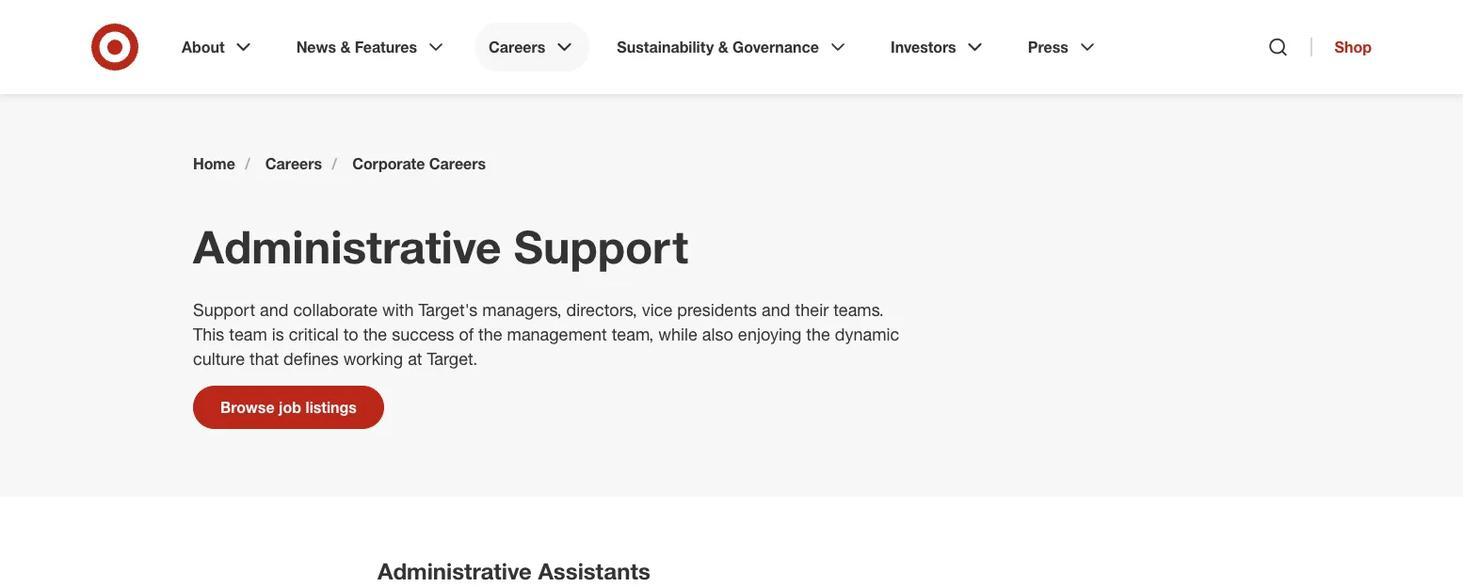 Task type: vqa. For each thing, say whether or not it's contained in the screenshot.
Want to Attend a Recruiting Event?'s Want
no



Task type: locate. For each thing, give the bounding box(es) containing it.
vice
[[642, 300, 673, 320]]

target's
[[419, 300, 478, 320]]

0 horizontal spatial the
[[363, 324, 387, 344]]

critical
[[289, 324, 339, 344]]

sustainability & governance
[[617, 38, 819, 56]]

team
[[229, 324, 267, 344]]

news & features
[[296, 38, 417, 56]]

and up is on the bottom left of the page
[[260, 300, 289, 320]]

1 & from the left
[[340, 38, 351, 56]]

1 vertical spatial administrative
[[378, 558, 532, 585]]

1 horizontal spatial the
[[478, 324, 503, 344]]

target.
[[427, 348, 478, 369]]

1 vertical spatial support
[[193, 300, 255, 320]]

about
[[182, 38, 225, 56]]

news
[[296, 38, 336, 56]]

0 horizontal spatial &
[[340, 38, 351, 56]]

to
[[344, 324, 359, 344]]

support and collaborate with target's managers, directors, vice presidents and their teams. this team is critical to the success of the management team, while also enjoying the dynamic culture that defines working at target.
[[193, 300, 900, 369]]

the right the of
[[478, 324, 503, 344]]

culture
[[193, 348, 245, 369]]

and
[[260, 300, 289, 320], [762, 300, 791, 320]]

& for features
[[340, 38, 351, 56]]

the
[[363, 324, 387, 344], [478, 324, 503, 344], [806, 324, 831, 344]]

3 the from the left
[[806, 324, 831, 344]]

1 horizontal spatial support
[[514, 219, 689, 274]]

& right news at top
[[340, 38, 351, 56]]

investors
[[891, 38, 957, 56]]

collaborate
[[293, 300, 378, 320]]

careers link
[[476, 23, 589, 72], [265, 154, 322, 173]]

2 horizontal spatial the
[[806, 324, 831, 344]]

job
[[279, 398, 301, 417]]

0 vertical spatial careers link
[[476, 23, 589, 72]]

careers
[[489, 38, 546, 56], [265, 154, 322, 173], [429, 154, 486, 173]]

shop
[[1335, 38, 1372, 56]]

browse job listings link
[[193, 386, 384, 429]]

their
[[795, 300, 829, 320]]

of
[[459, 324, 474, 344]]

the down their
[[806, 324, 831, 344]]

&
[[340, 38, 351, 56], [718, 38, 729, 56]]

browse
[[220, 398, 275, 417]]

support inside support and collaborate with target's managers, directors, vice presidents and their teams. this team is critical to the success of the management team, while also enjoying the dynamic culture that defines working at target.
[[193, 300, 255, 320]]

1 horizontal spatial and
[[762, 300, 791, 320]]

& left governance
[[718, 38, 729, 56]]

0 vertical spatial administrative
[[193, 219, 502, 274]]

0 horizontal spatial careers link
[[265, 154, 322, 173]]

2 & from the left
[[718, 38, 729, 56]]

about link
[[169, 23, 268, 72]]

1 horizontal spatial &
[[718, 38, 729, 56]]

corporate careers
[[352, 154, 486, 173]]

administrative
[[193, 219, 502, 274], [378, 558, 532, 585]]

1 horizontal spatial careers link
[[476, 23, 589, 72]]

listings
[[306, 398, 357, 417]]

support up this
[[193, 300, 255, 320]]

the right to at the bottom of the page
[[363, 324, 387, 344]]

administrative assistants
[[378, 558, 657, 585]]

0 horizontal spatial support
[[193, 300, 255, 320]]

and up enjoying
[[762, 300, 791, 320]]

home
[[193, 154, 235, 173]]

support
[[514, 219, 689, 274], [193, 300, 255, 320]]

0 horizontal spatial and
[[260, 300, 289, 320]]

support up directors,
[[514, 219, 689, 274]]



Task type: describe. For each thing, give the bounding box(es) containing it.
sustainability & governance link
[[604, 23, 863, 72]]

features
[[355, 38, 417, 56]]

dynamic
[[835, 324, 900, 344]]

that
[[250, 348, 279, 369]]

management
[[507, 324, 607, 344]]

news & features link
[[283, 23, 461, 72]]

0 vertical spatial support
[[514, 219, 689, 274]]

& for governance
[[718, 38, 729, 56]]

investors link
[[878, 23, 1000, 72]]

administrative for administrative assistants
[[378, 558, 532, 585]]

browse job listings
[[220, 398, 357, 417]]

working
[[344, 348, 403, 369]]

sustainability
[[617, 38, 714, 56]]

while
[[659, 324, 698, 344]]

administrative support
[[193, 219, 689, 274]]

1 vertical spatial careers link
[[265, 154, 322, 173]]

governance
[[733, 38, 819, 56]]

home link
[[193, 154, 235, 173]]

defines
[[284, 348, 339, 369]]

1 and from the left
[[260, 300, 289, 320]]

is
[[272, 324, 284, 344]]

press
[[1028, 38, 1069, 56]]

2 and from the left
[[762, 300, 791, 320]]

team,
[[612, 324, 654, 344]]

teams.
[[834, 300, 884, 320]]

1 the from the left
[[363, 324, 387, 344]]

presidents
[[677, 300, 757, 320]]

shop link
[[1312, 38, 1372, 57]]

1 horizontal spatial careers
[[429, 154, 486, 173]]

administrative for administrative support
[[193, 219, 502, 274]]

corporate
[[352, 154, 425, 173]]

2 the from the left
[[478, 324, 503, 344]]

directors,
[[567, 300, 637, 320]]

also
[[703, 324, 734, 344]]

assistants
[[538, 558, 651, 585]]

press link
[[1015, 23, 1112, 72]]

2 horizontal spatial careers
[[489, 38, 546, 56]]

at
[[408, 348, 422, 369]]

with
[[383, 300, 414, 320]]

0 horizontal spatial careers
[[265, 154, 322, 173]]

this
[[193, 324, 224, 344]]

managers,
[[483, 300, 562, 320]]

corporate careers link
[[352, 154, 486, 173]]

enjoying
[[738, 324, 802, 344]]

success
[[392, 324, 454, 344]]



